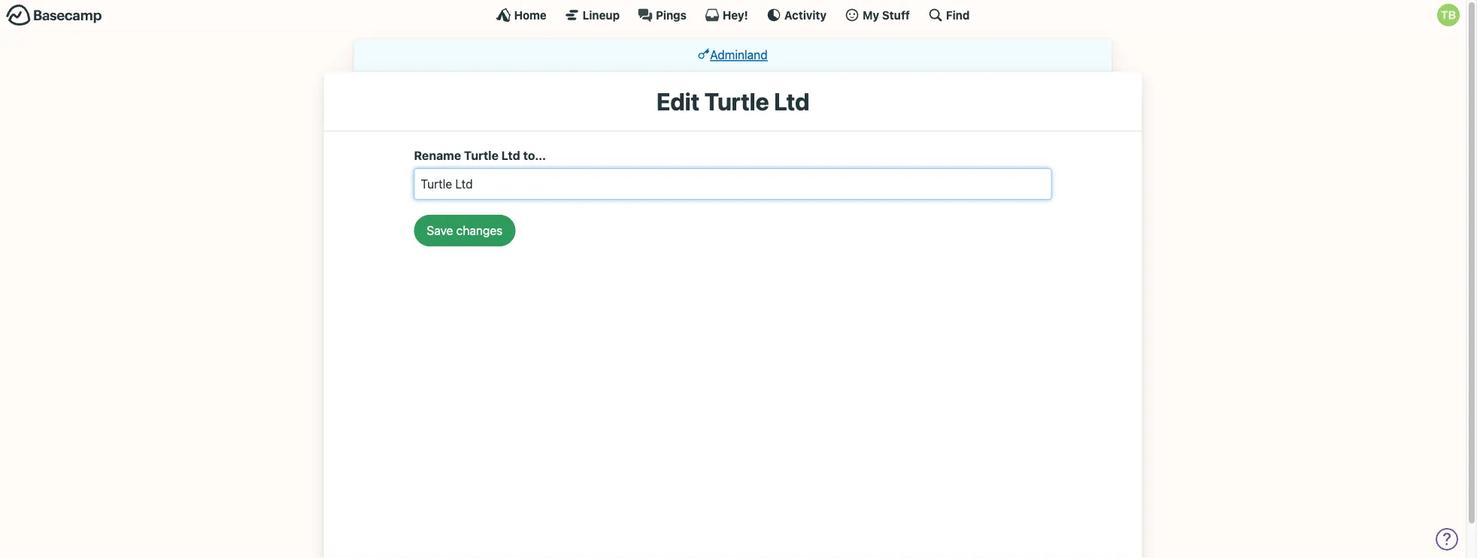 Task type: vqa. For each thing, say whether or not it's contained in the screenshot.
Edit's Turtle
yes



Task type: describe. For each thing, give the bounding box(es) containing it.
tim burton image
[[1438, 4, 1460, 26]]

lineup link
[[565, 8, 620, 23]]

pings button
[[638, 8, 687, 23]]

home
[[514, 8, 547, 21]]

my stuff button
[[845, 8, 910, 23]]

to…
[[523, 148, 546, 163]]

my
[[863, 8, 880, 21]]

ltd for edit turtle ltd
[[774, 87, 810, 115]]

rename
[[414, 148, 461, 163]]

activity link
[[766, 8, 827, 23]]

hey!
[[723, 8, 748, 21]]

edit
[[657, 87, 700, 115]]

find button
[[928, 8, 970, 23]]

lineup
[[583, 8, 620, 21]]

my stuff
[[863, 8, 910, 21]]



Task type: locate. For each thing, give the bounding box(es) containing it.
find
[[946, 8, 970, 21]]

activity
[[785, 8, 827, 21]]

0 vertical spatial ltd
[[774, 87, 810, 115]]

hey! button
[[705, 8, 748, 23]]

0 vertical spatial turtle
[[705, 87, 769, 115]]

main element
[[0, 0, 1466, 29]]

edit turtle ltd
[[657, 87, 810, 115]]

turtle down adminland
[[705, 87, 769, 115]]

ltd
[[774, 87, 810, 115], [502, 148, 520, 163]]

turtle for edit
[[705, 87, 769, 115]]

1 vertical spatial ltd
[[502, 148, 520, 163]]

1 horizontal spatial turtle
[[705, 87, 769, 115]]

Type the new company name here text field
[[414, 168, 1052, 200]]

home link
[[496, 8, 547, 23]]

adminland
[[710, 48, 768, 62]]

1 horizontal spatial ltd
[[774, 87, 810, 115]]

rename turtle ltd to…
[[414, 148, 546, 163]]

ltd for rename turtle ltd to…
[[502, 148, 520, 163]]

1 vertical spatial turtle
[[464, 148, 499, 163]]

0 horizontal spatial ltd
[[502, 148, 520, 163]]

None submit
[[414, 215, 516, 247]]

turtle for rename
[[464, 148, 499, 163]]

stuff
[[882, 8, 910, 21]]

turtle right rename
[[464, 148, 499, 163]]

switch accounts image
[[6, 4, 102, 27]]

adminland link
[[698, 48, 768, 62]]

turtle
[[705, 87, 769, 115], [464, 148, 499, 163]]

0 horizontal spatial turtle
[[464, 148, 499, 163]]

pings
[[656, 8, 687, 21]]



